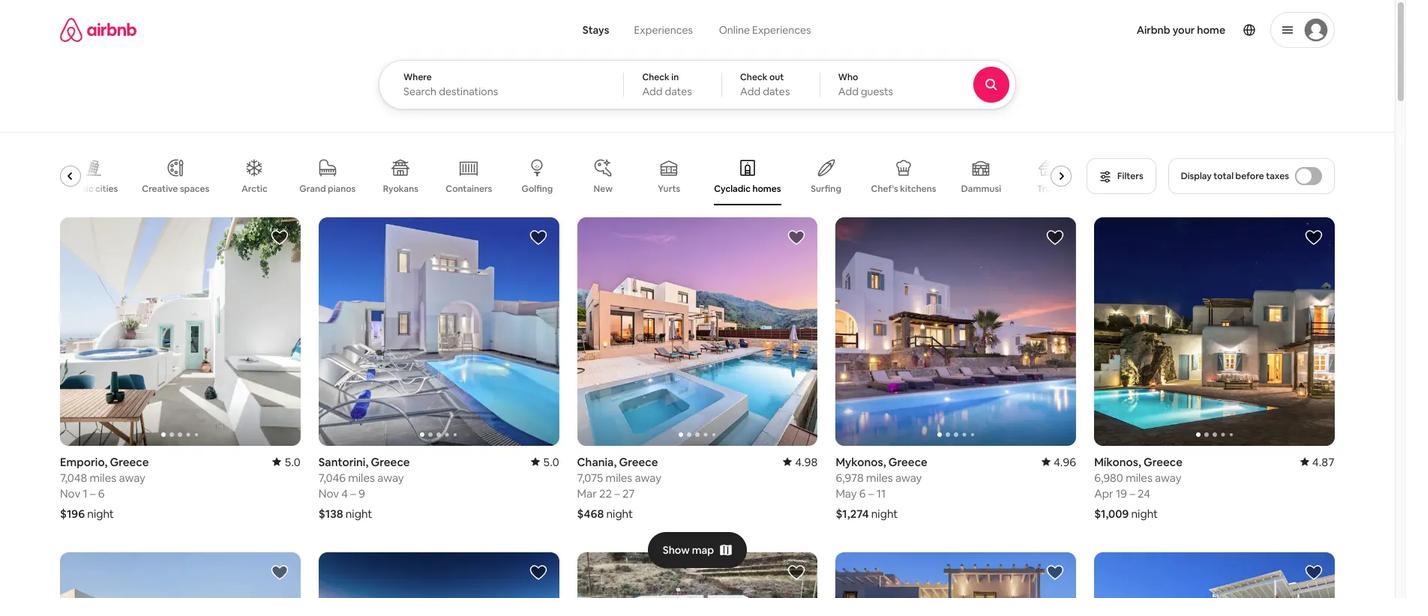 Task type: locate. For each thing, give the bounding box(es) containing it.
0 horizontal spatial experiences
[[634, 23, 693, 37]]

1 greece from the left
[[110, 455, 149, 469]]

check left out
[[740, 71, 768, 83]]

miles up 27
[[606, 471, 633, 485]]

5 miles from the left
[[1126, 471, 1153, 485]]

1 nov from the left
[[60, 487, 80, 501]]

2 miles from the left
[[348, 471, 375, 485]]

add for check out add dates
[[740, 85, 761, 98]]

night for 27
[[607, 507, 633, 521]]

1 miles from the left
[[90, 471, 116, 485]]

nov
[[60, 487, 80, 501], [319, 487, 339, 501]]

miles inside santorini, greece 7,046 miles away nov 4 – 9 $138 night
[[348, 471, 375, 485]]

cycladic
[[714, 183, 751, 195]]

miles
[[90, 471, 116, 485], [348, 471, 375, 485], [606, 471, 633, 485], [867, 471, 893, 485], [1126, 471, 1153, 485]]

night down the 11
[[872, 507, 898, 521]]

grand
[[300, 183, 326, 195]]

4 away from the left
[[896, 471, 922, 485]]

1 5.0 from the left
[[285, 455, 301, 469]]

away for 6,980 miles away
[[1155, 471, 1182, 485]]

– left 9
[[351, 487, 356, 501]]

check left in
[[642, 71, 670, 83]]

miles up the 11
[[867, 471, 893, 485]]

airbnb your home
[[1137, 23, 1226, 37]]

night inside emporio, greece 7,048 miles away nov 1 – 6 $196 night
[[87, 507, 114, 521]]

greece right the emporio,
[[110, 455, 149, 469]]

3 night from the left
[[607, 507, 633, 521]]

1 night from the left
[[87, 507, 114, 521]]

greece inside emporio, greece 7,048 miles away nov 1 – 6 $196 night
[[110, 455, 149, 469]]

show map
[[663, 544, 714, 557]]

1 5.0 out of 5 average rating image from the left
[[273, 455, 301, 469]]

0 horizontal spatial add
[[642, 85, 663, 98]]

5 away from the left
[[1155, 471, 1182, 485]]

display
[[1181, 170, 1212, 182]]

2 greece from the left
[[371, 455, 410, 469]]

nov inside emporio, greece 7,048 miles away nov 1 – 6 $196 night
[[60, 487, 80, 501]]

24
[[1138, 487, 1151, 501]]

out
[[770, 71, 784, 83]]

away right 6,978
[[896, 471, 922, 485]]

add to wishlist: mykonos, greece image
[[1047, 229, 1065, 247]]

1 check from the left
[[642, 71, 670, 83]]

dates down out
[[763, 85, 790, 98]]

greece inside santorini, greece 7,046 miles away nov 4 – 9 $138 night
[[371, 455, 410, 469]]

5 – from the left
[[1130, 487, 1136, 501]]

0 horizontal spatial dates
[[665, 85, 692, 98]]

2 horizontal spatial add
[[838, 85, 859, 98]]

dates
[[665, 85, 692, 98], [763, 85, 790, 98]]

4.87 out of 5 average rating image
[[1301, 455, 1335, 469]]

homes
[[753, 183, 781, 195]]

3 miles from the left
[[606, 471, 633, 485]]

2 experiences from the left
[[752, 23, 811, 37]]

experiences
[[634, 23, 693, 37], [752, 23, 811, 37]]

4.96 out of 5 average rating image
[[1042, 455, 1077, 469]]

4 miles from the left
[[867, 471, 893, 485]]

–
[[90, 487, 96, 501], [351, 487, 356, 501], [615, 487, 620, 501], [869, 487, 874, 501], [1130, 487, 1136, 501]]

1 horizontal spatial experiences
[[752, 23, 811, 37]]

None search field
[[379, 0, 1058, 110]]

add to wishlist: tinos, greece image
[[788, 564, 806, 582]]

greece inside míkonos, greece 6,980 miles away apr 19 – 24 $1,009 night
[[1144, 455, 1183, 469]]

stays
[[583, 23, 609, 37]]

miles inside míkonos, greece 6,980 miles away apr 19 – 24 $1,009 night
[[1126, 471, 1153, 485]]

1 dates from the left
[[665, 85, 692, 98]]

night
[[87, 507, 114, 521], [346, 507, 372, 521], [607, 507, 633, 521], [872, 507, 898, 521], [1132, 507, 1158, 521]]

1 horizontal spatial nov
[[319, 487, 339, 501]]

2 away from the left
[[378, 471, 404, 485]]

miles inside emporio, greece 7,048 miles away nov 1 – 6 $196 night
[[90, 471, 116, 485]]

check inside check in add dates
[[642, 71, 670, 83]]

1 experiences from the left
[[634, 23, 693, 37]]

– inside emporio, greece 7,048 miles away nov 1 – 6 $196 night
[[90, 487, 96, 501]]

experiences up in
[[634, 23, 693, 37]]

pianos
[[328, 183, 356, 195]]

1 away from the left
[[119, 471, 145, 485]]

1 add from the left
[[642, 85, 663, 98]]

miles for 27
[[606, 471, 633, 485]]

grand pianos
[[300, 183, 356, 195]]

away for 7,046 miles away
[[378, 471, 404, 485]]

5.0 left chania,
[[543, 455, 559, 469]]

miles up 9
[[348, 471, 375, 485]]

night down 1 at the left
[[87, 507, 114, 521]]

5.0
[[285, 455, 301, 469], [543, 455, 559, 469]]

group
[[60, 147, 1078, 206], [60, 218, 301, 446], [319, 218, 559, 446], [577, 218, 818, 446], [836, 218, 1077, 446], [1095, 218, 1335, 446], [60, 553, 301, 599], [319, 553, 559, 599], [577, 553, 818, 599], [836, 553, 1077, 599], [1095, 553, 1335, 599]]

miles up 24
[[1126, 471, 1153, 485]]

– for 11
[[869, 487, 874, 501]]

nov left "4"
[[319, 487, 339, 501]]

away for 6,978 miles away
[[896, 471, 922, 485]]

add inside check in add dates
[[642, 85, 663, 98]]

1 horizontal spatial 5.0 out of 5 average rating image
[[531, 455, 559, 469]]

map
[[692, 544, 714, 557]]

night down 9
[[346, 507, 372, 521]]

dates down in
[[665, 85, 692, 98]]

miles for 9
[[348, 471, 375, 485]]

nov inside santorini, greece 7,046 miles away nov 4 – 9 $138 night
[[319, 487, 339, 501]]

3 – from the left
[[615, 487, 620, 501]]

greece for 6,980 miles away
[[1144, 455, 1183, 469]]

– left 27
[[615, 487, 620, 501]]

away
[[119, 471, 145, 485], [378, 471, 404, 485], [635, 471, 662, 485], [896, 471, 922, 485], [1155, 471, 1182, 485]]

5.0 left santorini,
[[285, 455, 301, 469]]

nov left 1 at the left
[[60, 487, 80, 501]]

– for 6
[[90, 487, 96, 501]]

greece inside mykonos, greece 6,978 miles away may 6 – 11 $1,274 night
[[889, 455, 928, 469]]

home
[[1197, 23, 1226, 37]]

away inside míkonos, greece 6,980 miles away apr 19 – 24 $1,009 night
[[1155, 471, 1182, 485]]

online experiences link
[[706, 15, 825, 45]]

new
[[594, 183, 613, 195]]

1 horizontal spatial check
[[740, 71, 768, 83]]

check inside check out add dates
[[740, 71, 768, 83]]

2 night from the left
[[346, 507, 372, 521]]

– right 19
[[1130, 487, 1136, 501]]

0 horizontal spatial check
[[642, 71, 670, 83]]

4.87
[[1313, 455, 1335, 469]]

6 right 'may'
[[860, 487, 866, 501]]

míkonos, greece 6,980 miles away apr 19 – 24 $1,009 night
[[1095, 455, 1183, 521]]

11
[[877, 487, 886, 501]]

miles inside chania, greece 7,075 miles away mar 22 – 27 $468 night
[[606, 471, 633, 485]]

away right 7,075
[[635, 471, 662, 485]]

2 add from the left
[[740, 85, 761, 98]]

0 horizontal spatial nov
[[60, 487, 80, 501]]

5.0 out of 5 average rating image left santorini,
[[273, 455, 301, 469]]

arctic
[[242, 183, 268, 195]]

0 horizontal spatial 6
[[98, 487, 105, 501]]

online
[[719, 23, 750, 37]]

0 horizontal spatial 5.0
[[285, 455, 301, 469]]

add down online experiences
[[740, 85, 761, 98]]

who add guests
[[838, 71, 894, 98]]

night for 9
[[346, 507, 372, 521]]

2 5.0 out of 5 average rating image from the left
[[531, 455, 559, 469]]

2 dates from the left
[[763, 85, 790, 98]]

cycladic homes
[[714, 183, 781, 195]]

chania,
[[577, 455, 617, 469]]

total
[[1214, 170, 1234, 182]]

– inside chania, greece 7,075 miles away mar 22 – 27 $468 night
[[615, 487, 620, 501]]

– left the 11
[[869, 487, 874, 501]]

1 horizontal spatial add
[[740, 85, 761, 98]]

add to wishlist: míkonos, greece image
[[1305, 229, 1323, 247]]

night inside santorini, greece 7,046 miles away nov 4 – 9 $138 night
[[346, 507, 372, 521]]

add to wishlist: drios paros, greece image
[[529, 564, 547, 582]]

7,075
[[577, 471, 603, 485]]

online experiences
[[719, 23, 811, 37]]

away inside santorini, greece 7,046 miles away nov 4 – 9 $138 night
[[378, 471, 404, 485]]

$1,274
[[836, 507, 869, 521]]

1 horizontal spatial 5.0
[[543, 455, 559, 469]]

away right 7,046
[[378, 471, 404, 485]]

chef's
[[871, 183, 899, 195]]

away inside mykonos, greece 6,978 miles away may 6 – 11 $1,274 night
[[896, 471, 922, 485]]

dates inside check out add dates
[[763, 85, 790, 98]]

add to wishlist: emporio, greece image
[[271, 229, 289, 247]]

experiences right online
[[752, 23, 811, 37]]

night down 24
[[1132, 507, 1158, 521]]

6 right 1 at the left
[[98, 487, 105, 501]]

add down who
[[838, 85, 859, 98]]

away right 6,980 on the right bottom of page
[[1155, 471, 1182, 485]]

show map button
[[648, 533, 747, 569]]

5.0 out of 5 average rating image
[[273, 455, 301, 469], [531, 455, 559, 469]]

– inside mykonos, greece 6,978 miles away may 6 – 11 $1,274 night
[[869, 487, 874, 501]]

5.0 out of 5 average rating image for emporio, greece 7,048 miles away nov 1 – 6 $196 night
[[273, 455, 301, 469]]

1 horizontal spatial dates
[[763, 85, 790, 98]]

greece
[[110, 455, 149, 469], [371, 455, 410, 469], [619, 455, 658, 469], [889, 455, 928, 469], [1144, 455, 1183, 469]]

dates inside check in add dates
[[665, 85, 692, 98]]

1 6 from the left
[[98, 487, 105, 501]]

miles down the emporio,
[[90, 471, 116, 485]]

4
[[342, 487, 348, 501]]

2 6 from the left
[[860, 487, 866, 501]]

night for 11
[[872, 507, 898, 521]]

2 5.0 from the left
[[543, 455, 559, 469]]

night inside míkonos, greece 6,980 miles away apr 19 – 24 $1,009 night
[[1132, 507, 1158, 521]]

4 night from the left
[[872, 507, 898, 521]]

4 – from the left
[[869, 487, 874, 501]]

6
[[98, 487, 105, 501], [860, 487, 866, 501]]

check
[[642, 71, 670, 83], [740, 71, 768, 83]]

away right 7,048
[[119, 471, 145, 485]]

golfing
[[522, 183, 553, 195]]

miles inside mykonos, greece 6,978 miles away may 6 – 11 $1,274 night
[[867, 471, 893, 485]]

5.0 out of 5 average rating image left chania,
[[531, 455, 559, 469]]

5 night from the left
[[1132, 507, 1158, 521]]

– right 1 at the left
[[90, 487, 96, 501]]

greece up 24
[[1144, 455, 1183, 469]]

may
[[836, 487, 857, 501]]

kitchens
[[900, 183, 937, 195]]

greece for 7,046 miles away
[[371, 455, 410, 469]]

5 greece from the left
[[1144, 455, 1183, 469]]

miles for 6
[[90, 471, 116, 485]]

night down 27
[[607, 507, 633, 521]]

2 – from the left
[[351, 487, 356, 501]]

1 horizontal spatial 6
[[860, 487, 866, 501]]

ryokans
[[383, 183, 419, 195]]

add inside check out add dates
[[740, 85, 761, 98]]

nov for nov 1 – 6
[[60, 487, 80, 501]]

greece inside chania, greece 7,075 miles away mar 22 – 27 $468 night
[[619, 455, 658, 469]]

2 nov from the left
[[319, 487, 339, 501]]

4.98
[[795, 455, 818, 469]]

greece right santorini,
[[371, 455, 410, 469]]

away inside chania, greece 7,075 miles away mar 22 – 27 $468 night
[[635, 471, 662, 485]]

greece up 27
[[619, 455, 658, 469]]

show
[[663, 544, 690, 557]]

away inside emporio, greece 7,048 miles away nov 1 – 6 $196 night
[[119, 471, 145, 485]]

greece right mykonos,
[[889, 455, 928, 469]]

1 – from the left
[[90, 487, 96, 501]]

27
[[623, 487, 635, 501]]

– inside míkonos, greece 6,980 miles away apr 19 – 24 $1,009 night
[[1130, 487, 1136, 501]]

4 greece from the left
[[889, 455, 928, 469]]

– inside santorini, greece 7,046 miles away nov 4 – 9 $138 night
[[351, 487, 356, 501]]

group containing iconic cities
[[60, 147, 1078, 206]]

add for check in add dates
[[642, 85, 663, 98]]

iconic
[[68, 183, 93, 195]]

3 greece from the left
[[619, 455, 658, 469]]

3 away from the left
[[635, 471, 662, 485]]

2 check from the left
[[740, 71, 768, 83]]

airbnb
[[1137, 23, 1171, 37]]

cities
[[95, 183, 118, 195]]

add down experiences button
[[642, 85, 663, 98]]

3 add from the left
[[838, 85, 859, 98]]

add
[[642, 85, 663, 98], [740, 85, 761, 98], [838, 85, 859, 98]]

stays button
[[571, 15, 621, 45]]

night inside mykonos, greece 6,978 miles away may 6 – 11 $1,274 night
[[872, 507, 898, 521]]

spaces
[[180, 183, 210, 195]]

greece for 7,048 miles away
[[110, 455, 149, 469]]

night inside chania, greece 7,075 miles away mar 22 – 27 $468 night
[[607, 507, 633, 521]]

0 horizontal spatial 5.0 out of 5 average rating image
[[273, 455, 301, 469]]



Task type: describe. For each thing, give the bounding box(es) containing it.
yurts
[[658, 183, 681, 195]]

experiences inside the online experiences link
[[752, 23, 811, 37]]

experiences button
[[621, 15, 706, 45]]

dates for check out add dates
[[763, 85, 790, 98]]

airbnb your home link
[[1128, 14, 1235, 46]]

away for 7,075 miles away
[[635, 471, 662, 485]]

filters button
[[1087, 158, 1157, 194]]

greece for 6,978 miles away
[[889, 455, 928, 469]]

$1,009
[[1095, 507, 1129, 521]]

4.96
[[1054, 455, 1077, 469]]

stays tab panel
[[379, 60, 1058, 110]]

dates for check in add dates
[[665, 85, 692, 98]]

in
[[672, 71, 679, 83]]

trulli
[[1037, 183, 1058, 195]]

santorini,
[[319, 455, 369, 469]]

6 inside mykonos, greece 6,978 miles away may 6 – 11 $1,274 night
[[860, 487, 866, 501]]

6,980
[[1095, 471, 1124, 485]]

dammusi
[[962, 183, 1002, 195]]

míkonos,
[[1095, 455, 1142, 469]]

display total before taxes button
[[1169, 158, 1335, 194]]

$468
[[577, 507, 604, 521]]

mykonos, greece 6,978 miles away may 6 – 11 $1,274 night
[[836, 455, 928, 521]]

none search field containing stays
[[379, 0, 1058, 110]]

creative
[[142, 183, 178, 195]]

4.98 out of 5 average rating image
[[783, 455, 818, 469]]

miles for 24
[[1126, 471, 1153, 485]]

miles for 11
[[867, 471, 893, 485]]

creative spaces
[[142, 183, 210, 195]]

5.0 for emporio, greece 7,048 miles away nov 1 – 6 $196 night
[[285, 455, 301, 469]]

experiences inside experiences button
[[634, 23, 693, 37]]

night for 24
[[1132, 507, 1158, 521]]

check in add dates
[[642, 71, 692, 98]]

$196
[[60, 507, 85, 521]]

surfing
[[811, 183, 842, 195]]

$138
[[319, 507, 343, 521]]

6,978
[[836, 471, 864, 485]]

– for 9
[[351, 487, 356, 501]]

apr
[[1095, 487, 1114, 501]]

add inside who add guests
[[838, 85, 859, 98]]

5.0 out of 5 average rating image for santorini, greece 7,046 miles away nov 4 – 9 $138 night
[[531, 455, 559, 469]]

iconic cities
[[68, 183, 118, 195]]

chania, greece 7,075 miles away mar 22 – 27 $468 night
[[577, 455, 662, 521]]

greece for 7,075 miles away
[[619, 455, 658, 469]]

mar
[[577, 487, 597, 501]]

add to wishlist: santorini, greece image
[[529, 229, 547, 247]]

add to wishlist: ormos agiou ioanni, greece image
[[1305, 564, 1323, 582]]

filters
[[1118, 170, 1144, 182]]

– for 27
[[615, 487, 620, 501]]

guests
[[861, 85, 894, 98]]

before
[[1236, 170, 1265, 182]]

mykonos,
[[836, 455, 886, 469]]

chef's kitchens
[[871, 183, 937, 195]]

your
[[1173, 23, 1195, 37]]

7,046
[[319, 471, 346, 485]]

santorini, greece 7,046 miles away nov 4 – 9 $138 night
[[319, 455, 410, 521]]

away for 7,048 miles away
[[119, 471, 145, 485]]

profile element
[[848, 0, 1335, 60]]

7,048
[[60, 471, 87, 485]]

19
[[1116, 487, 1127, 501]]

– for 24
[[1130, 487, 1136, 501]]

display total before taxes
[[1181, 170, 1290, 182]]

22
[[599, 487, 612, 501]]

what can we help you find? tab list
[[571, 15, 706, 45]]

Where field
[[404, 85, 600, 98]]

5.0 for santorini, greece 7,046 miles away nov 4 – 9 $138 night
[[543, 455, 559, 469]]

add to wishlist: mikonos, greece image
[[1047, 564, 1065, 582]]

where
[[404, 71, 432, 83]]

6 inside emporio, greece 7,048 miles away nov 1 – 6 $196 night
[[98, 487, 105, 501]]

night for 6
[[87, 507, 114, 521]]

who
[[838, 71, 859, 83]]

check for check out add dates
[[740, 71, 768, 83]]

containers
[[446, 183, 492, 195]]

1
[[83, 487, 88, 501]]

taxes
[[1266, 170, 1290, 182]]

emporio, greece 7,048 miles away nov 1 – 6 $196 night
[[60, 455, 149, 521]]

check out add dates
[[740, 71, 790, 98]]

9
[[359, 487, 365, 501]]

nov for nov 4 – 9
[[319, 487, 339, 501]]

emporio,
[[60, 455, 107, 469]]

add to wishlist: aliki, greece image
[[271, 564, 289, 582]]

check for check in add dates
[[642, 71, 670, 83]]

add to wishlist: chania, greece image
[[788, 229, 806, 247]]



Task type: vqa. For each thing, say whether or not it's contained in the screenshot.
'New' at the left top
yes



